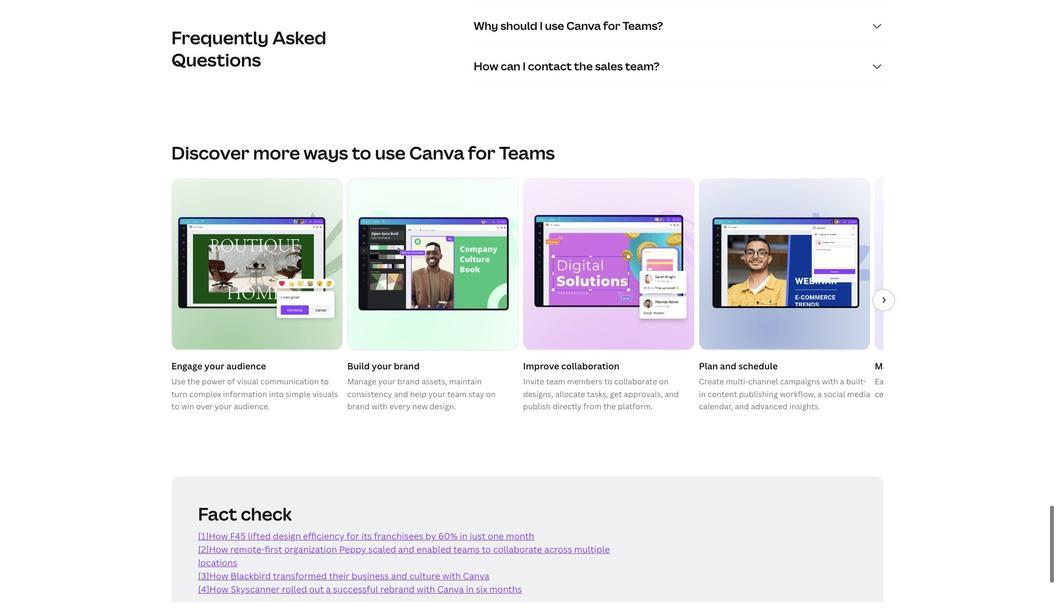 Task type: locate. For each thing, give the bounding box(es) containing it.
a inside fact check [1]how f45 lifted design efficiency for its franchisees by 60% in just one month [2]how remote-first organization peppy scaled and enabled teams to collaborate across multiple locations [3]how blackbird transformed their business and culture with canva [4]how skyscanner rolled out a successful rebrand with canva in six months
[[326, 584, 331, 597]]

manage
[[875, 360, 909, 373], [347, 377, 376, 387]]

0 vertical spatial design
[[961, 377, 985, 387]]

manage up consistency
[[347, 377, 376, 387]]

1 horizontal spatial team
[[546, 377, 565, 387]]

one inside easily locate the latest design files with one central place to manage your digital content.
[[1023, 377, 1037, 387]]

your right over
[[215, 402, 232, 412]]

with down consistency
[[371, 402, 388, 412]]

design up first
[[273, 531, 301, 543]]

frequently asked questions
[[171, 26, 326, 72]]

channel
[[748, 377, 778, 387]]

your up power
[[204, 360, 224, 373]]

of
[[227, 377, 235, 387]]

calendar,
[[699, 402, 733, 412]]

consistency
[[347, 389, 392, 400]]

to
[[352, 141, 371, 165], [321, 377, 329, 387], [604, 377, 612, 387], [926, 389, 933, 400], [171, 402, 179, 412], [482, 544, 491, 557]]

resource planschedule image
[[700, 179, 870, 350]]

a left social
[[817, 389, 822, 400]]

information
[[223, 389, 267, 400]]

discover more ways to use canva for teams
[[171, 141, 555, 165]]

to inside invite team members to collaborate on designs,  allocate tasks, get approvals, and publish directly from the platform.
[[604, 377, 612, 387]]

0 vertical spatial team
[[546, 377, 565, 387]]

to up get
[[604, 377, 612, 387]]

0 vertical spatial a
[[840, 377, 844, 387]]

and up multi-
[[720, 360, 736, 373]]

brand
[[394, 360, 420, 373], [397, 377, 420, 387], [347, 402, 370, 412]]

turn
[[171, 389, 187, 400]]

a
[[840, 377, 844, 387], [817, 389, 822, 400], [326, 584, 331, 597]]

six
[[476, 584, 487, 597]]

2 vertical spatial brand
[[347, 402, 370, 412]]

1 vertical spatial for
[[468, 141, 496, 165]]

publish
[[523, 402, 551, 412]]

and right approvals,
[[665, 389, 679, 400]]

1 vertical spatial one
[[488, 531, 504, 543]]

successful
[[333, 584, 378, 597]]

collaborate inside invite team members to collaborate on designs,  allocate tasks, get approvals, and publish directly from the platform.
[[614, 377, 657, 387]]

and
[[720, 360, 736, 373], [394, 389, 408, 400], [665, 389, 679, 400], [735, 402, 749, 412], [398, 544, 414, 557], [391, 571, 407, 583]]

to inside fact check [1]how f45 lifted design efficiency for its franchisees by 60% in just one month [2]how remote-first organization peppy scaled and enabled teams to collaborate across multiple locations [3]how blackbird transformed their business and culture with canva [4]how skyscanner rolled out a successful rebrand with canva in six months
[[482, 544, 491, 557]]

0 vertical spatial one
[[1023, 377, 1037, 387]]

why should i use canva for teams?
[[474, 18, 663, 33]]

team down maintain
[[447, 389, 467, 400]]

collaborate
[[614, 377, 657, 387], [493, 544, 542, 557]]

improve collaboration
[[523, 360, 620, 373]]

in left the "six"
[[466, 584, 474, 597]]

0 horizontal spatial i
[[523, 59, 526, 74]]

one up content.
[[1023, 377, 1037, 387]]

one inside fact check [1]how f45 lifted design efficiency for its franchisees by 60% in just one month [2]how remote-first organization peppy scaled and enabled teams to collaborate across multiple locations [3]how blackbird transformed their business and culture with canva [4]how skyscanner rolled out a successful rebrand with canva in six months
[[488, 531, 504, 543]]

manage all your team's assets
[[875, 360, 1003, 373]]

from
[[583, 402, 602, 412]]

skyscanner
[[231, 584, 280, 597]]

use the power of visual communication to turn complex information into simple visuals to win over your audience.
[[171, 377, 338, 412]]

the right use
[[187, 377, 200, 387]]

lifted
[[248, 531, 271, 543]]

0 vertical spatial for
[[603, 18, 620, 33]]

1 vertical spatial manage
[[347, 377, 376, 387]]

collaborate down the month
[[493, 544, 542, 557]]

the inside easily locate the latest design files with one central place to manage your digital content.
[[923, 377, 936, 387]]

team inside invite team members to collaborate on designs,  allocate tasks, get approvals, and publish directly from the platform.
[[546, 377, 565, 387]]

a right "out"
[[326, 584, 331, 597]]

with up social
[[822, 377, 838, 387]]

multi-
[[726, 377, 748, 387]]

manage your brand assets, maintain consistency and help your team stay on brand with every new design.
[[347, 377, 496, 412]]

1 horizontal spatial i
[[540, 18, 543, 33]]

place
[[903, 389, 924, 400]]

one
[[1023, 377, 1037, 387], [488, 531, 504, 543]]

[4]how skyscanner rolled out a successful rebrand with canva in six months link
[[198, 584, 522, 597]]

0 vertical spatial manage
[[875, 360, 909, 373]]

1 horizontal spatial use
[[545, 18, 564, 33]]

for left teams
[[468, 141, 496, 165]]

2 vertical spatial a
[[326, 584, 331, 597]]

can
[[501, 59, 520, 74]]

0 horizontal spatial collaborate
[[493, 544, 542, 557]]

for inside fact check [1]how f45 lifted design efficiency for its franchisees by 60% in just one month [2]how remote-first organization peppy scaled and enabled teams to collaborate across multiple locations [3]how blackbird transformed their business and culture with canva [4]how skyscanner rolled out a successful rebrand with canva in six months
[[347, 531, 359, 543]]

asked
[[272, 26, 326, 49]]

design
[[961, 377, 985, 387], [273, 531, 301, 543]]

the down manage all your team's assets
[[923, 377, 936, 387]]

business
[[352, 571, 389, 583]]

your down 'assets,' on the bottom of page
[[428, 389, 446, 400]]

on up approvals,
[[659, 377, 669, 387]]

team's
[[945, 360, 974, 373]]

1 vertical spatial on
[[486, 389, 496, 400]]

collaborate up approvals,
[[614, 377, 657, 387]]

[3]how blackbird transformed their business and culture with canva link
[[198, 571, 489, 583]]

with inside easily locate the latest design files with one central place to manage your digital content.
[[1005, 377, 1021, 387]]

resource buildyourbrand image
[[348, 179, 518, 350]]

on inside invite team members to collaborate on designs,  allocate tasks, get approvals, and publish directly from the platform.
[[659, 377, 669, 387]]

manage inside manage your brand assets, maintain consistency and help your team stay on brand with every new design.
[[347, 377, 376, 387]]

build
[[347, 360, 370, 373]]

1 vertical spatial collaborate
[[493, 544, 542, 557]]

[1]how
[[198, 531, 228, 543]]

i inside how can i contact the sales team? dropdown button
[[523, 59, 526, 74]]

for left teams?
[[603, 18, 620, 33]]

0 vertical spatial i
[[540, 18, 543, 33]]

content.
[[1011, 389, 1042, 400]]

0 horizontal spatial one
[[488, 531, 504, 543]]

tasks,
[[587, 389, 608, 400]]

2 horizontal spatial for
[[603, 18, 620, 33]]

0 horizontal spatial use
[[375, 141, 406, 165]]

the down get
[[603, 402, 616, 412]]

1 vertical spatial team
[[447, 389, 467, 400]]

0 vertical spatial use
[[545, 18, 564, 33]]

one right just
[[488, 531, 504, 543]]

1 horizontal spatial on
[[659, 377, 669, 387]]

1 horizontal spatial manage
[[875, 360, 909, 373]]

why should i use canva for teams? button
[[474, 6, 884, 46]]

ways
[[304, 141, 348, 165]]

manage up easily
[[875, 360, 909, 373]]

and down publishing
[[735, 402, 749, 412]]

1 vertical spatial design
[[273, 531, 301, 543]]

over
[[196, 402, 213, 412]]

1 vertical spatial brand
[[397, 377, 420, 387]]

0 horizontal spatial a
[[326, 584, 331, 597]]

the left sales at the top right of the page
[[574, 59, 593, 74]]

0 horizontal spatial manage
[[347, 377, 376, 387]]

your
[[204, 360, 224, 373], [372, 360, 392, 373], [923, 360, 943, 373], [378, 377, 395, 387], [428, 389, 446, 400], [967, 389, 984, 400], [215, 402, 232, 412]]

0 vertical spatial on
[[659, 377, 669, 387]]

fact
[[198, 503, 237, 527]]

brand for build
[[394, 360, 420, 373]]

2 vertical spatial in
[[466, 584, 474, 597]]

0 horizontal spatial for
[[347, 531, 359, 543]]

engage
[[171, 360, 202, 373]]

fact check [1]how f45 lifted design efficiency for its franchisees by 60% in just one month [2]how remote-first organization peppy scaled and enabled teams to collaborate across multiple locations [3]how blackbird transformed their business and culture with canva [4]how skyscanner rolled out a successful rebrand with canva in six months
[[198, 503, 610, 597]]

resource manageassets image
[[875, 179, 1046, 350]]

1 horizontal spatial design
[[961, 377, 985, 387]]

to down just
[[482, 544, 491, 557]]

2 horizontal spatial a
[[840, 377, 844, 387]]

1 horizontal spatial collaborate
[[614, 377, 657, 387]]

for
[[603, 18, 620, 33], [468, 141, 496, 165], [347, 531, 359, 543]]

design inside easily locate the latest design files with one central place to manage your digital content.
[[961, 377, 985, 387]]

1 horizontal spatial one
[[1023, 377, 1037, 387]]

and up every
[[394, 389, 408, 400]]

0 horizontal spatial design
[[273, 531, 301, 543]]

1 vertical spatial i
[[523, 59, 526, 74]]

your left digital
[[967, 389, 984, 400]]

a left built-
[[840, 377, 844, 387]]

by
[[425, 531, 436, 543]]

1 vertical spatial a
[[817, 389, 822, 400]]

for up the 'peppy'
[[347, 531, 359, 543]]

on
[[659, 377, 669, 387], [486, 389, 496, 400]]

2 vertical spatial for
[[347, 531, 359, 543]]

in
[[699, 389, 706, 400], [460, 531, 468, 543], [466, 584, 474, 597]]

with right files in the right bottom of the page
[[1005, 377, 1021, 387]]

campaigns
[[780, 377, 820, 387]]

with
[[822, 377, 838, 387], [1005, 377, 1021, 387], [371, 402, 388, 412], [442, 571, 461, 583], [417, 584, 435, 597]]

and down franchisees
[[398, 544, 414, 557]]

maintain
[[449, 377, 482, 387]]

[4]how
[[198, 584, 229, 597]]

frequently
[[171, 26, 269, 49]]

0 vertical spatial in
[[699, 389, 706, 400]]

on right stay
[[486, 389, 496, 400]]

1 vertical spatial in
[[460, 531, 468, 543]]

locate
[[898, 377, 922, 387]]

i right the should
[[540, 18, 543, 33]]

design down the team's
[[961, 377, 985, 387]]

plan
[[699, 360, 718, 373]]

1 vertical spatial use
[[375, 141, 406, 165]]

and inside invite team members to collaborate on designs,  allocate tasks, get approvals, and publish directly from the platform.
[[665, 389, 679, 400]]

i for contact
[[523, 59, 526, 74]]

to right place
[[926, 389, 933, 400]]

i inside why should i use canva for teams? dropdown button
[[540, 18, 543, 33]]

0 vertical spatial collaborate
[[614, 377, 657, 387]]

assets,
[[422, 377, 447, 387]]

0 vertical spatial brand
[[394, 360, 420, 373]]

approvals,
[[624, 389, 663, 400]]

how can i contact the sales team? button
[[474, 46, 884, 86]]

your right all
[[923, 360, 943, 373]]

should
[[500, 18, 537, 33]]

audience.
[[234, 402, 270, 412]]

use
[[545, 18, 564, 33], [375, 141, 406, 165]]

team up allocate
[[546, 377, 565, 387]]

[1]how f45 lifted design efficiency for its franchisees by 60% in just one month link
[[198, 531, 534, 543]]

scaled
[[368, 544, 396, 557]]

in up "teams" on the bottom of the page
[[460, 531, 468, 543]]

in down create
[[699, 389, 706, 400]]

i right can on the left
[[523, 59, 526, 74]]

0 horizontal spatial on
[[486, 389, 496, 400]]

canva inside dropdown button
[[566, 18, 601, 33]]

their
[[329, 571, 349, 583]]

brand for manage
[[397, 377, 420, 387]]

members
[[567, 377, 602, 387]]

team
[[546, 377, 565, 387], [447, 389, 467, 400]]

complex
[[189, 389, 221, 400]]

0 horizontal spatial team
[[447, 389, 467, 400]]



Task type: describe. For each thing, give the bounding box(es) containing it.
[2]how
[[198, 544, 228, 557]]

transformed
[[273, 571, 327, 583]]

rolled
[[282, 584, 307, 597]]

culture
[[409, 571, 440, 583]]

collaborate inside fact check [1]how f45 lifted design efficiency for its franchisees by 60% in just one month [2]how remote-first organization peppy scaled and enabled teams to collaborate across multiple locations [3]how blackbird transformed their business and culture with canva [4]how skyscanner rolled out a successful rebrand with canva in six months
[[493, 544, 542, 557]]

efficiency
[[303, 531, 344, 543]]

visuals
[[312, 389, 338, 400]]

new
[[412, 402, 428, 412]]

allocate
[[555, 389, 585, 400]]

power
[[202, 377, 225, 387]]

built-
[[846, 377, 866, 387]]

platform.
[[618, 402, 653, 412]]

use
[[171, 377, 185, 387]]

teams?
[[623, 18, 663, 33]]

for inside why should i use canva for teams? dropdown button
[[603, 18, 620, 33]]

social
[[824, 389, 845, 400]]

into
[[269, 389, 284, 400]]

easily locate the latest design files with one central place to manage your digital content.
[[875, 377, 1042, 400]]

contact
[[528, 59, 572, 74]]

peppy
[[339, 544, 366, 557]]

all
[[911, 360, 921, 373]]

60%
[[438, 531, 458, 543]]

content
[[708, 389, 737, 400]]

in inside create multi-channel campaigns with a built- in content publishing workflow, a social media calendar, and advanced insights.
[[699, 389, 706, 400]]

to up visuals in the left bottom of the page
[[321, 377, 329, 387]]

manage for manage all your team's assets
[[875, 360, 909, 373]]

get
[[610, 389, 622, 400]]

the inside dropdown button
[[574, 59, 593, 74]]

to inside easily locate the latest design files with one central place to manage your digital content.
[[926, 389, 933, 400]]

enabled
[[417, 544, 451, 557]]

audience
[[226, 360, 266, 373]]

1 horizontal spatial for
[[468, 141, 496, 165]]

publishing
[[739, 389, 778, 400]]

communication
[[260, 377, 319, 387]]

use inside dropdown button
[[545, 18, 564, 33]]

resource engageyouraudience image
[[172, 179, 342, 350]]

with right culture
[[442, 571, 461, 583]]

latest
[[938, 377, 959, 387]]

team?
[[625, 59, 660, 74]]

assets
[[976, 360, 1003, 373]]

team inside manage your brand assets, maintain consistency and help your team stay on brand with every new design.
[[447, 389, 467, 400]]

your down "build your brand"
[[378, 377, 395, 387]]

the inside 'use the power of visual communication to turn complex information into simple visuals to win over your audience.'
[[187, 377, 200, 387]]

i for use
[[540, 18, 543, 33]]

and inside create multi-channel campaigns with a built- in content publishing workflow, a social media calendar, and advanced insights.
[[735, 402, 749, 412]]

with inside create multi-channel campaigns with a built- in content publishing workflow, a social media calendar, and advanced insights.
[[822, 377, 838, 387]]

your inside 'use the power of visual communication to turn complex information into simple visuals to win over your audience.'
[[215, 402, 232, 412]]

check
[[241, 503, 292, 527]]

how can i contact the sales team?
[[474, 59, 660, 74]]

directly
[[553, 402, 582, 412]]

out
[[309, 584, 324, 597]]

and inside manage your brand assets, maintain consistency and help your team stay on brand with every new design.
[[394, 389, 408, 400]]

to right 'ways'
[[352, 141, 371, 165]]

schedule
[[739, 360, 778, 373]]

to left "win"
[[171, 402, 179, 412]]

questions
[[171, 48, 261, 72]]

resource improvecollaboration image
[[524, 179, 694, 350]]

with down culture
[[417, 584, 435, 597]]

on inside manage your brand assets, maintain consistency and help your team stay on brand with every new design.
[[486, 389, 496, 400]]

advanced
[[751, 402, 788, 412]]

simple
[[286, 389, 311, 400]]

digital
[[986, 389, 1009, 400]]

design inside fact check [1]how f45 lifted design efficiency for its franchisees by 60% in just one month [2]how remote-first organization peppy scaled and enabled teams to collaborate across multiple locations [3]how blackbird transformed their business and culture with canva [4]how skyscanner rolled out a successful rebrand with canva in six months
[[273, 531, 301, 543]]

[3]how
[[198, 571, 228, 583]]

insights.
[[789, 402, 820, 412]]

visual
[[237, 377, 259, 387]]

teams
[[453, 544, 480, 557]]

teams
[[499, 141, 555, 165]]

design.
[[430, 402, 456, 412]]

organization
[[284, 544, 337, 557]]

invite
[[523, 377, 544, 387]]

multiple
[[574, 544, 610, 557]]

and up rebrand
[[391, 571, 407, 583]]

1 horizontal spatial a
[[817, 389, 822, 400]]

blackbird
[[230, 571, 271, 583]]

months
[[489, 584, 522, 597]]

the inside invite team members to collaborate on designs,  allocate tasks, get approvals, and publish directly from the platform.
[[603, 402, 616, 412]]

easily
[[875, 377, 896, 387]]

help
[[410, 389, 427, 400]]

plan and schedule
[[699, 360, 778, 373]]

media
[[847, 389, 870, 400]]

your right build
[[372, 360, 392, 373]]

every
[[389, 402, 410, 412]]

rebrand
[[380, 584, 415, 597]]

just
[[470, 531, 486, 543]]

workflow,
[[780, 389, 816, 400]]

build your brand
[[347, 360, 420, 373]]

how
[[474, 59, 498, 74]]

engage your audience
[[171, 360, 266, 373]]

manage for manage your brand assets, maintain consistency and help your team stay on brand with every new design.
[[347, 377, 376, 387]]

more
[[253, 141, 300, 165]]

[2]how remote-first organization peppy scaled and enabled teams to collaborate across multiple locations link
[[198, 544, 610, 570]]

files
[[987, 377, 1003, 387]]

win
[[181, 402, 194, 412]]

with inside manage your brand assets, maintain consistency and help your team stay on brand with every new design.
[[371, 402, 388, 412]]

central
[[875, 389, 901, 400]]

sales
[[595, 59, 623, 74]]

why
[[474, 18, 498, 33]]

first
[[265, 544, 282, 557]]

its
[[361, 531, 372, 543]]

locations
[[198, 558, 237, 570]]

your inside easily locate the latest design files with one central place to manage your digital content.
[[967, 389, 984, 400]]



Task type: vqa. For each thing, say whether or not it's contained in the screenshot.
use to the bottom
yes



